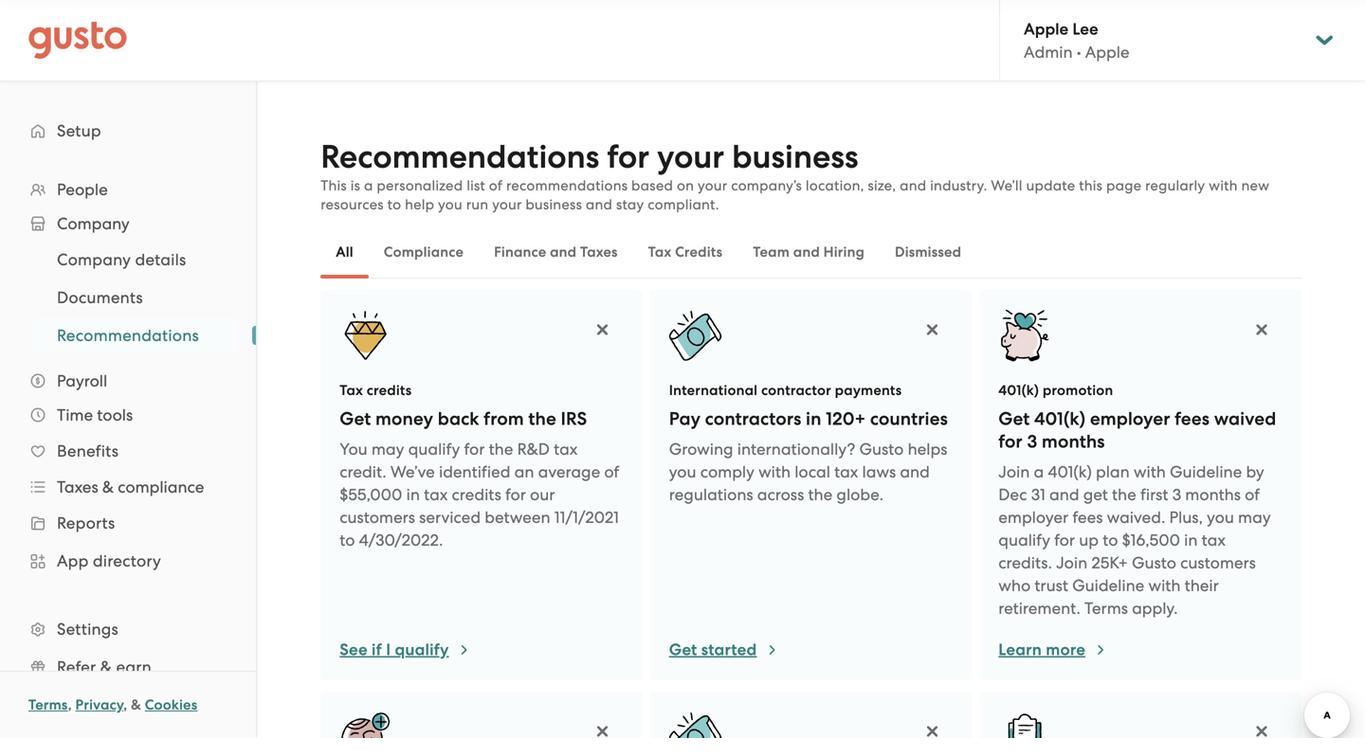 Task type: locate. For each thing, give the bounding box(es) containing it.
1 vertical spatial tax
[[340, 382, 363, 399]]

1 horizontal spatial guideline
[[1170, 463, 1243, 482]]

tax left credits
[[648, 244, 672, 261]]

1 vertical spatial 3
[[1173, 486, 1182, 505]]

terms inside join a 401(k) plan with guideline by dec 31 and get the first 3 months of employer fees waived. plus, you may qualify for up to $16,500 in tax credits. join 25k+ gusto customers who trust guideline with their retirement. terms apply.
[[1085, 599, 1128, 618]]

& left 'cookies' button
[[131, 697, 141, 714]]

2 horizontal spatial in
[[1185, 531, 1198, 550]]

get up you
[[340, 408, 371, 430]]

who
[[999, 577, 1031, 596]]

business
[[732, 138, 859, 176], [526, 196, 582, 213]]

0 vertical spatial &
[[102, 478, 114, 497]]

recommendations link
[[34, 319, 237, 353]]

2 vertical spatial you
[[1207, 508, 1235, 527]]

tax up you
[[340, 382, 363, 399]]

and right 31
[[1050, 486, 1080, 505]]

join down up
[[1057, 554, 1088, 573]]

of right list on the top left of the page
[[489, 177, 503, 194]]

0 vertical spatial business
[[732, 138, 859, 176]]

3 inside join a 401(k) plan with guideline by dec 31 and get the first 3 months of employer fees waived. plus, you may qualify for up to $16,500 in tax credits. join 25k+ gusto customers who trust guideline with their retirement. terms apply.
[[1173, 486, 1182, 505]]

2 vertical spatial &
[[131, 697, 141, 714]]

a inside recommendations for your business this is a personalized list of recommendations based on your company's location, size, and industry. we'll update this page regularly with new resources to help you run your business and stay compliant.
[[364, 177, 373, 194]]

to down the $55,000
[[340, 531, 355, 550]]

a
[[364, 177, 373, 194], [1034, 463, 1044, 482]]

& left earn at the bottom of page
[[100, 658, 112, 677]]

1 horizontal spatial apple
[[1086, 42, 1130, 61]]

the inside join a 401(k) plan with guideline by dec 31 and get the first 3 months of employer fees waived. plus, you may qualify for up to $16,500 in tax credits. join 25k+ gusto customers who trust guideline with their retirement. terms apply.
[[1112, 486, 1137, 505]]

qualify up we've
[[408, 440, 460, 459]]

3 up 31
[[1027, 431, 1038, 453]]

company down people
[[57, 214, 130, 233]]

plus,
[[1170, 508, 1203, 527]]

months up plus,
[[1186, 486, 1241, 505]]

1 vertical spatial qualify
[[999, 531, 1051, 550]]

your right run
[[492, 196, 522, 213]]

team and hiring button
[[738, 230, 880, 275]]

1 vertical spatial business
[[526, 196, 582, 213]]

to right up
[[1103, 531, 1118, 550]]

across
[[758, 486, 804, 505]]

recommendations down documents link
[[57, 326, 199, 345]]

may up we've
[[372, 440, 404, 459]]

credits up money
[[367, 382, 412, 399]]

0 vertical spatial terms
[[1085, 599, 1128, 618]]

in inside join a 401(k) plan with guideline by dec 31 and get the first 3 months of employer fees waived. plus, you may qualify for up to $16,500 in tax credits. join 25k+ gusto customers who trust guideline with their retirement. terms apply.
[[1185, 531, 1198, 550]]

finance and taxes
[[494, 244, 618, 261]]

0 vertical spatial may
[[372, 440, 404, 459]]

recommendations inside recommendations for your business this is a personalized list of recommendations based on your company's location, size, and industry. we'll update this page regularly with new resources to help you run your business and stay compliant.
[[321, 138, 600, 176]]

may inside you may qualify for the r&d tax credit. we've identified an average of $55,000 in tax credits for our customers serviced between 11/1/2021 to 4/30/2022.
[[372, 440, 404, 459]]

internationally?
[[738, 440, 856, 459]]

fees
[[1175, 408, 1210, 430], [1073, 508, 1103, 527]]

we'll
[[991, 177, 1023, 194]]

recommendations
[[506, 177, 628, 194]]

credits
[[675, 244, 723, 261]]

1 horizontal spatial gusto
[[1132, 554, 1177, 573]]

get inside "401(k) promotion get 401(k) employer fees waived for 3 months"
[[999, 408, 1030, 430]]

terms down 25k+
[[1085, 599, 1128, 618]]

1 vertical spatial credits
[[452, 486, 501, 505]]

1 horizontal spatial join
[[1057, 554, 1088, 573]]

apple
[[1024, 19, 1069, 39], [1086, 42, 1130, 61]]

tax credits
[[648, 244, 723, 261]]

0 vertical spatial credits
[[367, 382, 412, 399]]

join
[[999, 463, 1030, 482], [1057, 554, 1088, 573]]

and right team
[[794, 244, 820, 261]]

2 list from the top
[[0, 241, 256, 355]]

2 horizontal spatial to
[[1103, 531, 1118, 550]]

0 horizontal spatial in
[[406, 486, 420, 505]]

and inside growing internationally? gusto helps you comply with local tax laws and regulations across the globe.
[[900, 463, 930, 482]]

gusto
[[860, 440, 904, 459], [1132, 554, 1177, 573]]

get left started
[[669, 641, 698, 660]]

1 horizontal spatial recommendations
[[321, 138, 600, 176]]

for up between
[[505, 486, 526, 505]]

0 horizontal spatial you
[[438, 196, 463, 213]]

customers down the $55,000
[[340, 508, 415, 527]]

0 horizontal spatial tax
[[340, 382, 363, 399]]

with up across
[[759, 463, 791, 482]]

1 horizontal spatial 3
[[1173, 486, 1182, 505]]

0 horizontal spatial fees
[[1073, 508, 1103, 527]]

a right is
[[364, 177, 373, 194]]

&
[[102, 478, 114, 497], [100, 658, 112, 677], [131, 697, 141, 714]]

2 vertical spatial in
[[1185, 531, 1198, 550]]

on
[[677, 177, 694, 194]]

0 horizontal spatial recommendations
[[57, 326, 199, 345]]

1 vertical spatial gusto
[[1132, 554, 1177, 573]]

with inside growing internationally? gusto helps you comply with local tax laws and regulations across the globe.
[[759, 463, 791, 482]]

guideline left by
[[1170, 463, 1243, 482]]

0 vertical spatial employer
[[1090, 408, 1171, 430]]

company inside dropdown button
[[57, 214, 130, 233]]

a inside join a 401(k) plan with guideline by dec 31 and get the first 3 months of employer fees waived. plus, you may qualify for up to $16,500 in tax credits. join 25k+ gusto customers who trust guideline with their retirement. terms apply.
[[1034, 463, 1044, 482]]

of inside you may qualify for the r&d tax credit. we've identified an average of $55,000 in tax credits for our customers serviced between 11/1/2021 to 4/30/2022.
[[604, 463, 620, 482]]

refer
[[57, 658, 96, 677]]

trust
[[1035, 577, 1069, 596]]

1 vertical spatial taxes
[[57, 478, 98, 497]]

recommendations for recommendations for your business this is a personalized list of recommendations based on your company's location, size, and industry. we'll update this page regularly with new resources to help you run your business and stay compliant.
[[321, 138, 600, 176]]

1 vertical spatial recommendations
[[57, 326, 199, 345]]

tax inside tax credits get money back from the irs
[[340, 382, 363, 399]]

1 horizontal spatial in
[[806, 408, 822, 430]]

4/30/2022.
[[359, 531, 443, 550]]

your right on
[[698, 177, 728, 194]]

customers inside join a 401(k) plan with guideline by dec 31 and get the first 3 months of employer fees waived. plus, you may qualify for up to $16,500 in tax credits. join 25k+ gusto customers who trust guideline with their retirement. terms apply.
[[1181, 554, 1256, 573]]

get inside tax credits get money back from the irs
[[340, 408, 371, 430]]

tax down plus,
[[1202, 531, 1226, 550]]

the left irs
[[529, 408, 557, 430]]

, left privacy in the left of the page
[[68, 697, 72, 714]]

you right plus,
[[1207, 508, 1235, 527]]

0 horizontal spatial gusto
[[860, 440, 904, 459]]

fees left waived
[[1175, 408, 1210, 430]]

2 vertical spatial of
[[1245, 486, 1260, 505]]

1 vertical spatial may
[[1239, 508, 1271, 527]]

0 vertical spatial guideline
[[1170, 463, 1243, 482]]

401(k) promotion get 401(k) employer fees waived for 3 months
[[999, 382, 1277, 453]]

see if i qualify
[[340, 641, 449, 660]]

1 vertical spatial &
[[100, 658, 112, 677]]

employer down 31
[[999, 508, 1069, 527]]

a up 31
[[1034, 463, 1044, 482]]

customers
[[340, 508, 415, 527], [1181, 554, 1256, 573]]

and left stay
[[586, 196, 613, 213]]

for up dec
[[999, 431, 1023, 453]]

gusto navigation element
[[0, 82, 256, 739]]

of inside join a 401(k) plan with guideline by dec 31 and get the first 3 months of employer fees waived. plus, you may qualify for up to $16,500 in tax credits. join 25k+ gusto customers who trust guideline with their retirement. terms apply.
[[1245, 486, 1260, 505]]

0 vertical spatial your
[[657, 138, 725, 176]]

2 horizontal spatial you
[[1207, 508, 1235, 527]]

1 horizontal spatial a
[[1034, 463, 1044, 482]]

1 horizontal spatial credits
[[452, 486, 501, 505]]

to inside join a 401(k) plan with guideline by dec 31 and get the first 3 months of employer fees waived. plus, you may qualify for up to $16,500 in tax credits. join 25k+ gusto customers who trust guideline with their retirement. terms apply.
[[1103, 531, 1118, 550]]

0 vertical spatial recommendations
[[321, 138, 600, 176]]

& up reports link
[[102, 478, 114, 497]]

industry.
[[930, 177, 988, 194]]

0 vertical spatial in
[[806, 408, 822, 430]]

the
[[529, 408, 557, 430], [489, 440, 513, 459], [808, 486, 833, 505], [1112, 486, 1137, 505]]

may down by
[[1239, 508, 1271, 527]]

company up documents on the left of page
[[57, 250, 131, 269]]

recommendation categories for your business tab list
[[321, 226, 1302, 279]]

for up based
[[607, 138, 650, 176]]

1 company from the top
[[57, 214, 130, 233]]

employer inside "401(k) promotion get 401(k) employer fees waived for 3 months"
[[1090, 408, 1171, 430]]

0 vertical spatial a
[[364, 177, 373, 194]]

credit.
[[340, 463, 387, 482]]

1 vertical spatial your
[[698, 177, 728, 194]]

401(k) inside join a 401(k) plan with guideline by dec 31 and get the first 3 months of employer fees waived. plus, you may qualify for up to $16,500 in tax credits. join 25k+ gusto customers who trust guideline with their retirement. terms apply.
[[1048, 463, 1092, 482]]

personalized
[[377, 177, 463, 194]]

and down helps
[[900, 463, 930, 482]]

taxes up reports
[[57, 478, 98, 497]]

of right average
[[604, 463, 620, 482]]

0 vertical spatial company
[[57, 214, 130, 233]]

1 , from the left
[[68, 697, 72, 714]]

1 vertical spatial months
[[1186, 486, 1241, 505]]

apple up 'admin'
[[1024, 19, 1069, 39]]

0 horizontal spatial to
[[340, 531, 355, 550]]

guideline down 25k+
[[1073, 577, 1145, 596]]

compliance
[[118, 478, 204, 497]]

more
[[1046, 641, 1086, 660]]

apple right •
[[1086, 42, 1130, 61]]

company button
[[19, 207, 237, 241]]

in down we've
[[406, 486, 420, 505]]

0 horizontal spatial taxes
[[57, 478, 98, 497]]

0 horizontal spatial terms
[[28, 697, 68, 714]]

0 horizontal spatial get
[[340, 408, 371, 430]]

0 horizontal spatial business
[[526, 196, 582, 213]]

1 horizontal spatial months
[[1186, 486, 1241, 505]]

gusto down "$16,500"
[[1132, 554, 1177, 573]]

compliance button
[[369, 230, 479, 275]]

gusto inside join a 401(k) plan with guideline by dec 31 and get the first 3 months of employer fees waived. plus, you may qualify for up to $16,500 in tax credits. join 25k+ gusto customers who trust guideline with their retirement. terms apply.
[[1132, 554, 1177, 573]]

0 horizontal spatial ,
[[68, 697, 72, 714]]

0 horizontal spatial join
[[999, 463, 1030, 482]]

qualify inside join a 401(k) plan with guideline by dec 31 and get the first 3 months of employer fees waived. plus, you may qualify for up to $16,500 in tax credits. join 25k+ gusto customers who trust guideline with their retirement. terms apply.
[[999, 531, 1051, 550]]

2 vertical spatial your
[[492, 196, 522, 213]]

2 horizontal spatial of
[[1245, 486, 1260, 505]]

1 vertical spatial join
[[1057, 554, 1088, 573]]

fees inside join a 401(k) plan with guideline by dec 31 and get the first 3 months of employer fees waived. plus, you may qualify for up to $16,500 in tax credits. join 25k+ gusto customers who trust guideline with their retirement. terms apply.
[[1073, 508, 1103, 527]]

1 horizontal spatial of
[[604, 463, 620, 482]]

your up on
[[657, 138, 725, 176]]

fees up up
[[1073, 508, 1103, 527]]

1 horizontal spatial employer
[[1090, 408, 1171, 430]]

credits down the identified in the left bottom of the page
[[452, 486, 501, 505]]

recommendations for recommendations
[[57, 326, 199, 345]]

months
[[1042, 431, 1105, 453], [1186, 486, 1241, 505]]

1 vertical spatial in
[[406, 486, 420, 505]]

401(k) left promotion
[[999, 382, 1040, 399]]

for left up
[[1055, 531, 1075, 550]]

0 vertical spatial customers
[[340, 508, 415, 527]]

1 horizontal spatial fees
[[1175, 408, 1210, 430]]

qualify right i
[[395, 641, 449, 660]]

0 horizontal spatial of
[[489, 177, 503, 194]]

401(k) up get
[[1048, 463, 1092, 482]]

1 horizontal spatial you
[[669, 463, 697, 482]]

and inside join a 401(k) plan with guideline by dec 31 and get the first 3 months of employer fees waived. plus, you may qualify for up to $16,500 in tax credits. join 25k+ gusto customers who trust guideline with their retirement. terms apply.
[[1050, 486, 1080, 505]]

the down local
[[808, 486, 833, 505]]

company
[[57, 214, 130, 233], [57, 250, 131, 269]]

terms down refer
[[28, 697, 68, 714]]

1 list from the top
[[0, 173, 256, 739]]

0 vertical spatial taxes
[[580, 244, 618, 261]]

to inside recommendations for your business this is a personalized list of recommendations based on your company's location, size, and industry. we'll update this page regularly with new resources to help you run your business and stay compliant.
[[388, 196, 401, 213]]

update
[[1027, 177, 1076, 194]]

may
[[372, 440, 404, 459], [1239, 508, 1271, 527]]

get
[[340, 408, 371, 430], [999, 408, 1030, 430], [669, 641, 698, 660]]

their
[[1185, 577, 1219, 596]]

0 horizontal spatial a
[[364, 177, 373, 194]]

customers up their
[[1181, 554, 1256, 573]]

of down by
[[1245, 486, 1260, 505]]

1 vertical spatial a
[[1034, 463, 1044, 482]]

0 horizontal spatial months
[[1042, 431, 1105, 453]]

0 vertical spatial tax
[[648, 244, 672, 261]]

1 horizontal spatial taxes
[[580, 244, 618, 261]]

credits
[[367, 382, 412, 399], [452, 486, 501, 505]]

benefits link
[[19, 434, 237, 468]]

qualify
[[408, 440, 460, 459], [999, 531, 1051, 550], [395, 641, 449, 660]]

get for get money back from the irs
[[340, 408, 371, 430]]

recommendations up list on the top left of the page
[[321, 138, 600, 176]]

irs
[[561, 408, 587, 430]]

to left help
[[388, 196, 401, 213]]

for inside recommendations for your business this is a personalized list of recommendations based on your company's location, size, and industry. we'll update this page regularly with new resources to help you run your business and stay compliant.
[[607, 138, 650, 176]]

this
[[321, 177, 347, 194]]

and right size,
[[900, 177, 927, 194]]

with up apply.
[[1149, 577, 1181, 596]]

0 vertical spatial join
[[999, 463, 1030, 482]]

credits.
[[999, 554, 1053, 573]]

from
[[484, 408, 524, 430]]

business down recommendations
[[526, 196, 582, 213]]

1 vertical spatial employer
[[999, 508, 1069, 527]]

taxes inside dropdown button
[[57, 478, 98, 497]]

the down plan
[[1112, 486, 1137, 505]]

see if i qualify link
[[340, 639, 472, 662]]

documents
[[57, 288, 143, 307]]

2 , from the left
[[123, 697, 127, 714]]

1 horizontal spatial to
[[388, 196, 401, 213]]

employer up plan
[[1090, 408, 1171, 430]]

terms
[[1085, 599, 1128, 618], [28, 697, 68, 714]]

taxes
[[580, 244, 618, 261], [57, 478, 98, 497]]

the inside growing internationally? gusto helps you comply with local tax laws and regulations across the globe.
[[808, 486, 833, 505]]

business up company's
[[732, 138, 859, 176]]

& inside dropdown button
[[102, 478, 114, 497]]

in down plus,
[[1185, 531, 1198, 550]]

fees inside "401(k) promotion get 401(k) employer fees waived for 3 months"
[[1175, 408, 1210, 430]]

the down from
[[489, 440, 513, 459]]

see
[[340, 641, 368, 660]]

401(k) down promotion
[[1035, 408, 1086, 430]]

list containing people
[[0, 173, 256, 739]]

0 horizontal spatial apple
[[1024, 19, 1069, 39]]

0 vertical spatial 3
[[1027, 431, 1038, 453]]

3
[[1027, 431, 1038, 453], [1173, 486, 1182, 505]]

company for company details
[[57, 250, 131, 269]]

2 horizontal spatial get
[[999, 408, 1030, 430]]

months inside join a 401(k) plan with guideline by dec 31 and get the first 3 months of employer fees waived. plus, you may qualify for up to $16,500 in tax credits. join 25k+ gusto customers who trust guideline with their retirement. terms apply.
[[1186, 486, 1241, 505]]

join up dec
[[999, 463, 1030, 482]]

0 horizontal spatial guideline
[[1073, 577, 1145, 596]]

with up the first
[[1134, 463, 1166, 482]]

get started link
[[669, 639, 780, 662]]

$16,500
[[1122, 531, 1181, 550]]

get up dec
[[999, 408, 1030, 430]]

tax
[[648, 244, 672, 261], [340, 382, 363, 399]]

page
[[1107, 177, 1142, 194]]

1 horizontal spatial terms
[[1085, 599, 1128, 618]]

with left new
[[1209, 177, 1238, 194]]

1 vertical spatial apple
[[1086, 42, 1130, 61]]

& for earn
[[100, 658, 112, 677]]

tax up globe.
[[835, 463, 859, 482]]

retirement.
[[999, 599, 1081, 618]]

1 vertical spatial company
[[57, 250, 131, 269]]

0 horizontal spatial credits
[[367, 382, 412, 399]]

tax for tax credits
[[648, 244, 672, 261]]

pay
[[669, 408, 701, 430]]

1 vertical spatial you
[[669, 463, 697, 482]]

setup link
[[19, 114, 237, 148]]

the inside you may qualify for the r&d tax credit. we've identified an average of $55,000 in tax credits for our customers serviced between 11/1/2021 to 4/30/2022.
[[489, 440, 513, 459]]

0 vertical spatial fees
[[1175, 408, 1210, 430]]

0 vertical spatial months
[[1042, 431, 1105, 453]]

tax credits button
[[633, 230, 738, 275]]

0 vertical spatial qualify
[[408, 440, 460, 459]]

you left run
[[438, 196, 463, 213]]

0 vertical spatial of
[[489, 177, 503, 194]]

in inside you may qualify for the r&d tax credit. we've identified an average of $55,000 in tax credits for our customers serviced between 11/1/2021 to 4/30/2022.
[[406, 486, 420, 505]]

get started
[[669, 641, 757, 660]]

and right finance
[[550, 244, 577, 261]]

recommendations inside gusto navigation element
[[57, 326, 199, 345]]

gusto up laws
[[860, 440, 904, 459]]

2 company from the top
[[57, 250, 131, 269]]

get for get 401(k) employer fees waived for 3 months
[[999, 408, 1030, 430]]

tax
[[554, 440, 578, 459], [835, 463, 859, 482], [424, 486, 448, 505], [1202, 531, 1226, 550]]

1 horizontal spatial tax
[[648, 244, 672, 261]]

0 horizontal spatial employer
[[999, 508, 1069, 527]]

0 vertical spatial you
[[438, 196, 463, 213]]

in left 120+ at the bottom right of page
[[806, 408, 822, 430]]

2 vertical spatial 401(k)
[[1048, 463, 1092, 482]]

1 horizontal spatial ,
[[123, 697, 127, 714]]

3 right the first
[[1173, 486, 1182, 505]]

international
[[669, 382, 758, 399]]

you inside join a 401(k) plan with guideline by dec 31 and get the first 3 months of employer fees waived. plus, you may qualify for up to $16,500 in tax credits. join 25k+ gusto customers who trust guideline with their retirement. terms apply.
[[1207, 508, 1235, 527]]

tax up serviced
[[424, 486, 448, 505]]

app directory
[[57, 552, 161, 571]]

tax inside button
[[648, 244, 672, 261]]

1 vertical spatial fees
[[1073, 508, 1103, 527]]

up
[[1079, 531, 1099, 550]]

1 vertical spatial guideline
[[1073, 577, 1145, 596]]

taxes down stay
[[580, 244, 618, 261]]

months up plan
[[1042, 431, 1105, 453]]

documents link
[[34, 281, 237, 315]]

0 vertical spatial apple
[[1024, 19, 1069, 39]]

1 horizontal spatial may
[[1239, 508, 1271, 527]]

, down refer & earn link
[[123, 697, 127, 714]]

learn
[[999, 641, 1042, 660]]

list
[[0, 173, 256, 739], [0, 241, 256, 355]]

1 horizontal spatial business
[[732, 138, 859, 176]]

you down growing
[[669, 463, 697, 482]]

qualify up credits.
[[999, 531, 1051, 550]]



Task type: vqa. For each thing, say whether or not it's contained in the screenshot.
the leftmost Add
no



Task type: describe. For each thing, give the bounding box(es) containing it.
growing internationally? gusto helps you comply with local tax laws and regulations across the globe.
[[669, 440, 948, 505]]

1 vertical spatial 401(k)
[[1035, 408, 1086, 430]]

join a 401(k) plan with guideline by dec 31 and get the first 3 months of employer fees waived. plus, you may qualify for up to $16,500 in tax credits. join 25k+ gusto customers who trust guideline with their retirement. terms apply.
[[999, 463, 1271, 618]]

first
[[1141, 486, 1169, 505]]

may inside join a 401(k) plan with guideline by dec 31 and get the first 3 months of employer fees waived. plus, you may qualify for up to $16,500 in tax credits. join 25k+ gusto customers who trust guideline with their retirement. terms apply.
[[1239, 508, 1271, 527]]

taxes inside button
[[580, 244, 618, 261]]

new
[[1242, 177, 1270, 194]]

apple lee admin • apple
[[1024, 19, 1130, 61]]

credits inside you may qualify for the r&d tax credit. we've identified an average of $55,000 in tax credits for our customers serviced between 11/1/2021 to 4/30/2022.
[[452, 486, 501, 505]]

and inside button
[[794, 244, 820, 261]]

compliance
[[384, 244, 464, 261]]

refer & earn
[[57, 658, 152, 677]]

with inside recommendations for your business this is a personalized list of recommendations based on your company's location, size, and industry. we'll update this page regularly with new resources to help you run your business and stay compliant.
[[1209, 177, 1238, 194]]

to inside you may qualify for the r&d tax credit. we've identified an average of $55,000 in tax credits for our customers serviced between 11/1/2021 to 4/30/2022.
[[340, 531, 355, 550]]

0 vertical spatial 401(k)
[[999, 382, 1040, 399]]

3 inside "401(k) promotion get 401(k) employer fees waived for 3 months"
[[1027, 431, 1038, 453]]

location,
[[806, 177, 865, 194]]

for inside join a 401(k) plan with guideline by dec 31 and get the first 3 months of employer fees waived. plus, you may qualify for up to $16,500 in tax credits. join 25k+ gusto customers who trust guideline with their retirement. terms apply.
[[1055, 531, 1075, 550]]

of inside recommendations for your business this is a personalized list of recommendations based on your company's location, size, and industry. we'll update this page regularly with new resources to help you run your business and stay compliant.
[[489, 177, 503, 194]]

& for compliance
[[102, 478, 114, 497]]

our
[[530, 486, 555, 505]]

31
[[1031, 486, 1046, 505]]

people
[[57, 180, 108, 199]]

and inside button
[[550, 244, 577, 261]]

admin
[[1024, 42, 1073, 61]]

tax inside join a 401(k) plan with guideline by dec 31 and get the first 3 months of employer fees waived. plus, you may qualify for up to $16,500 in tax credits. join 25k+ gusto customers who trust guideline with their retirement. terms apply.
[[1202, 531, 1226, 550]]

size,
[[868, 177, 896, 194]]

you inside growing internationally? gusto helps you comply with local tax laws and regulations across the globe.
[[669, 463, 697, 482]]

earn
[[116, 658, 152, 677]]

promotion
[[1043, 382, 1114, 399]]

tools
[[97, 406, 133, 425]]

countries
[[870, 408, 948, 430]]

company for company
[[57, 214, 130, 233]]

tax up average
[[554, 440, 578, 459]]

apply.
[[1132, 599, 1178, 618]]

the inside tax credits get money back from the irs
[[529, 408, 557, 430]]

dismissed button
[[880, 230, 977, 275]]

is
[[351, 177, 360, 194]]

waived.
[[1107, 508, 1166, 527]]

2 vertical spatial qualify
[[395, 641, 449, 660]]

employer inside join a 401(k) plan with guideline by dec 31 and get the first 3 months of employer fees waived. plus, you may qualify for up to $16,500 in tax credits. join 25k+ gusto customers who trust guideline with their retirement. terms apply.
[[999, 508, 1069, 527]]

laws
[[863, 463, 896, 482]]

this
[[1079, 177, 1103, 194]]

if
[[372, 641, 382, 660]]

tax inside growing internationally? gusto helps you comply with local tax laws and regulations across the globe.
[[835, 463, 859, 482]]

time tools
[[57, 406, 133, 425]]

for up the identified in the left bottom of the page
[[464, 440, 485, 459]]

get
[[1084, 486, 1108, 505]]

•
[[1077, 42, 1082, 61]]

regulations
[[669, 486, 754, 505]]

app
[[57, 552, 89, 571]]

regularly
[[1146, 177, 1206, 194]]

customers inside you may qualify for the r&d tax credit. we've identified an average of $55,000 in tax credits for our customers serviced between 11/1/2021 to 4/30/2022.
[[340, 508, 415, 527]]

company's
[[731, 177, 802, 194]]

in inside international contractor payments pay contractors in 120+ countries
[[806, 408, 822, 430]]

back
[[438, 408, 479, 430]]

between
[[485, 508, 551, 527]]

time
[[57, 406, 93, 425]]

growing
[[669, 440, 734, 459]]

by
[[1247, 463, 1265, 482]]

list containing company details
[[0, 241, 256, 355]]

lee
[[1073, 19, 1099, 39]]

company details
[[57, 250, 186, 269]]

tax credits get money back from the irs
[[340, 382, 587, 430]]

compliant.
[[648, 196, 720, 213]]

team
[[753, 244, 790, 261]]

company details link
[[34, 243, 237, 277]]

you
[[340, 440, 368, 459]]

payroll
[[57, 372, 107, 391]]

run
[[466, 196, 489, 213]]

finance
[[494, 244, 547, 261]]

identified
[[439, 463, 511, 482]]

$55,000
[[340, 486, 403, 505]]

11/1/2021
[[555, 508, 619, 527]]

resources
[[321, 196, 384, 213]]

hiring
[[824, 244, 865, 261]]

list
[[467, 177, 486, 194]]

taxes & compliance
[[57, 478, 204, 497]]

recommendations for your business this is a personalized list of recommendations based on your company's location, size, and industry. we'll update this page regularly with new resources to help you run your business and stay compliant.
[[321, 138, 1270, 213]]

average
[[538, 463, 600, 482]]

app directory link
[[19, 544, 237, 578]]

local
[[795, 463, 831, 482]]

you inside recommendations for your business this is a personalized list of recommendations based on your company's location, size, and industry. we'll update this page regularly with new resources to help you run your business and stay compliant.
[[438, 196, 463, 213]]

25k+
[[1092, 554, 1128, 573]]

refer & earn link
[[19, 651, 237, 685]]

1 horizontal spatial get
[[669, 641, 698, 660]]

plan
[[1096, 463, 1130, 482]]

home image
[[28, 21, 127, 59]]

qualify inside you may qualify for the r&d tax credit. we've identified an average of $55,000 in tax credits for our customers serviced between 11/1/2021 to 4/30/2022.
[[408, 440, 460, 459]]

payments
[[835, 382, 902, 399]]

finance and taxes button
[[479, 230, 633, 275]]

globe.
[[837, 486, 884, 505]]

started
[[702, 641, 757, 660]]

learn more
[[999, 641, 1086, 660]]

you may qualify for the r&d tax credit. we've identified an average of $55,000 in tax credits for our customers serviced between 11/1/2021 to 4/30/2022.
[[340, 440, 620, 550]]

cookies
[[145, 697, 198, 714]]

tax for tax credits get money back from the irs
[[340, 382, 363, 399]]

we've
[[391, 463, 435, 482]]

settings
[[57, 620, 118, 639]]

international contractor payments pay contractors in 120+ countries
[[669, 382, 948, 430]]

details
[[135, 250, 186, 269]]

taxes & compliance button
[[19, 470, 237, 505]]

reports
[[57, 514, 115, 533]]

gusto inside growing internationally? gusto helps you comply with local tax laws and regulations across the globe.
[[860, 440, 904, 459]]

helps
[[908, 440, 948, 459]]

settings link
[[19, 613, 237, 647]]

1 vertical spatial terms
[[28, 697, 68, 714]]

reports link
[[19, 506, 237, 541]]

i
[[386, 641, 391, 660]]

help
[[405, 196, 435, 213]]

120+
[[826, 408, 866, 430]]

months inside "401(k) promotion get 401(k) employer fees waived for 3 months"
[[1042, 431, 1105, 453]]

credits inside tax credits get money back from the irs
[[367, 382, 412, 399]]

for inside "401(k) promotion get 401(k) employer fees waived for 3 months"
[[999, 431, 1023, 453]]

contractor
[[761, 382, 832, 399]]

r&d
[[517, 440, 550, 459]]

dec
[[999, 486, 1027, 505]]

privacy link
[[75, 697, 123, 714]]



